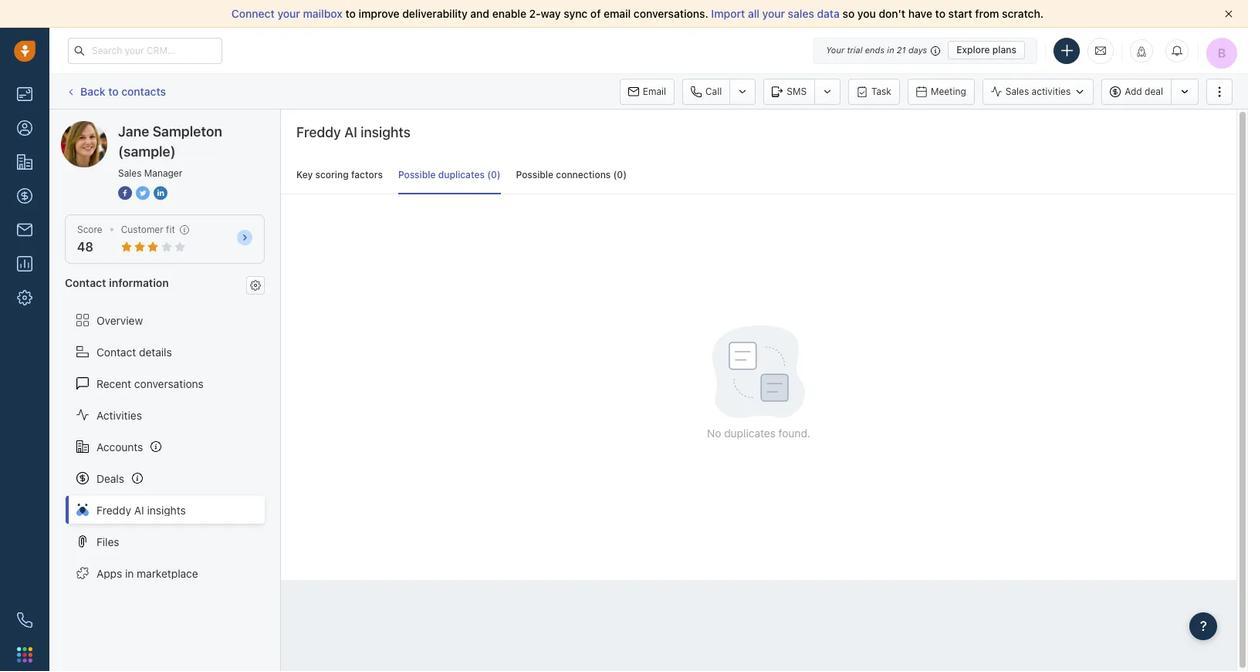 Task type: describe. For each thing, give the bounding box(es) containing it.
key
[[297, 169, 313, 181]]

0 vertical spatial sales
[[1006, 86, 1030, 97]]

explore plans link
[[949, 41, 1026, 59]]

have
[[909, 7, 933, 20]]

so
[[843, 7, 855, 20]]

possible for possible duplicates (0)
[[398, 169, 436, 181]]

sync
[[564, 7, 588, 20]]

improve
[[359, 7, 400, 20]]

1 vertical spatial freddy
[[97, 504, 131, 517]]

apps in marketplace
[[97, 567, 198, 580]]

key scoring factors
[[297, 169, 383, 181]]

contact information
[[65, 277, 169, 290]]

2 your from the left
[[763, 7, 785, 20]]

back
[[80, 85, 105, 98]]

scratch.
[[1003, 7, 1044, 20]]

deliverability
[[403, 7, 468, 20]]

enable
[[493, 7, 527, 20]]

score 48
[[77, 224, 102, 254]]

task button
[[849, 78, 900, 105]]

and
[[471, 7, 490, 20]]

contact details
[[97, 346, 172, 359]]

1 horizontal spatial to
[[346, 7, 356, 20]]

connections
[[556, 169, 611, 181]]

twitter circled image
[[136, 185, 150, 202]]

possible for possible connections (0)
[[516, 169, 554, 181]]

call link
[[683, 78, 730, 105]]

start
[[949, 7, 973, 20]]

possible connections (0)
[[516, 169, 627, 181]]

customer
[[121, 224, 164, 236]]

conversations
[[134, 377, 204, 390]]

mng settings image
[[250, 280, 261, 291]]

marketplace
[[137, 567, 198, 580]]

contact for contact information
[[65, 277, 106, 290]]

sales inside jane sampleton (sample) sales manager
[[118, 168, 142, 179]]

linkedin circled image
[[154, 185, 168, 202]]

Search your CRM... text field
[[68, 37, 222, 64]]

(sample) for jane sampleton (sample) sales manager
[[118, 144, 176, 160]]

add deal
[[1125, 86, 1164, 97]]

connect
[[232, 7, 275, 20]]

jane for jane sampleton (sample)
[[92, 120, 116, 134]]

factors
[[351, 169, 383, 181]]

task
[[872, 85, 892, 97]]

1 your from the left
[[278, 7, 300, 20]]

meeting button
[[908, 78, 975, 105]]

your
[[827, 45, 845, 55]]

from
[[976, 7, 1000, 20]]

1 horizontal spatial insights
[[361, 124, 411, 141]]

meeting
[[931, 85, 967, 97]]

customer fit
[[121, 224, 175, 236]]

sms
[[787, 85, 807, 97]]

call button
[[683, 78, 730, 105]]

jane for jane sampleton (sample) sales manager
[[118, 124, 149, 140]]

2-
[[530, 7, 541, 20]]

sms button
[[764, 78, 815, 105]]

plans
[[993, 44, 1017, 56]]

21
[[897, 45, 907, 55]]

duplicates for possible
[[438, 169, 485, 181]]

0 horizontal spatial in
[[125, 567, 134, 580]]

contacts
[[121, 85, 166, 98]]

possible duplicates (0)
[[398, 169, 501, 181]]

email
[[604, 7, 631, 20]]

jane sampleton (sample) sales manager
[[118, 124, 222, 179]]

overview
[[97, 314, 143, 327]]

0 vertical spatial freddy
[[297, 124, 341, 141]]

48
[[77, 240, 93, 254]]

trial
[[848, 45, 863, 55]]

possible duplicates (0) link
[[398, 156, 501, 195]]

send email image
[[1096, 44, 1107, 57]]

activities
[[1032, 86, 1071, 97]]

activities
[[97, 409, 142, 422]]

explore
[[957, 44, 991, 56]]

score
[[77, 224, 102, 236]]

1 vertical spatial freddy ai insights
[[97, 504, 186, 517]]



Task type: locate. For each thing, give the bounding box(es) containing it.
sales up facebook circled image
[[118, 168, 142, 179]]

possible inside 'possible connections (0)' link
[[516, 169, 554, 181]]

2 possible from the left
[[516, 169, 554, 181]]

0 horizontal spatial sales
[[118, 168, 142, 179]]

way
[[541, 7, 561, 20]]

connect your mailbox to improve deliverability and enable 2-way sync of email conversations. import all your sales data so you don't have to start from scratch.
[[232, 7, 1044, 20]]

2 (0) from the left
[[614, 169, 627, 181]]

possible
[[398, 169, 436, 181], [516, 169, 554, 181]]

key scoring factors link
[[297, 156, 383, 195]]

possible connections (0) link
[[516, 156, 627, 195]]

to
[[346, 7, 356, 20], [936, 7, 946, 20], [108, 85, 119, 98]]

sales activities
[[1006, 86, 1071, 97]]

add
[[1125, 86, 1143, 97]]

(sample) down the jane sampleton (sample) at the top
[[118, 144, 176, 160]]

(0) for possible duplicates (0)
[[487, 169, 501, 181]]

possible right factors
[[398, 169, 436, 181]]

sales
[[788, 7, 815, 20]]

in left 21
[[888, 45, 895, 55]]

files
[[97, 536, 119, 549]]

freddy down deals
[[97, 504, 131, 517]]

your trial ends in 21 days
[[827, 45, 928, 55]]

insights
[[361, 124, 411, 141], [147, 504, 186, 517]]

your
[[278, 7, 300, 20], [763, 7, 785, 20]]

you
[[858, 7, 876, 20]]

(sample) inside jane sampleton (sample) sales manager
[[118, 144, 176, 160]]

freddy ai insights
[[297, 124, 411, 141], [97, 504, 186, 517]]

call
[[706, 85, 722, 97]]

sampleton up manager
[[153, 124, 222, 140]]

0 vertical spatial in
[[888, 45, 895, 55]]

1 vertical spatial insights
[[147, 504, 186, 517]]

1 horizontal spatial ai
[[345, 124, 357, 141]]

possible inside 'possible duplicates (0)' link
[[398, 169, 436, 181]]

jane down back
[[92, 120, 116, 134]]

0 horizontal spatial your
[[278, 7, 300, 20]]

freddy
[[297, 124, 341, 141], [97, 504, 131, 517]]

1 vertical spatial duplicates
[[725, 427, 776, 440]]

0 horizontal spatial duplicates
[[438, 169, 485, 181]]

jane sampleton (sample)
[[92, 120, 219, 134]]

0 vertical spatial duplicates
[[438, 169, 485, 181]]

1 vertical spatial contact
[[97, 346, 136, 359]]

ai
[[345, 124, 357, 141], [134, 504, 144, 517]]

sales
[[1006, 86, 1030, 97], [118, 168, 142, 179]]

ends
[[866, 45, 885, 55]]

0 horizontal spatial ai
[[134, 504, 144, 517]]

0 horizontal spatial freddy ai insights
[[97, 504, 186, 517]]

0 horizontal spatial insights
[[147, 504, 186, 517]]

1 vertical spatial in
[[125, 567, 134, 580]]

all
[[748, 7, 760, 20]]

sales activities button
[[983, 78, 1102, 105], [983, 78, 1095, 105]]

1 horizontal spatial freddy
[[297, 124, 341, 141]]

1 (0) from the left
[[487, 169, 501, 181]]

recent
[[97, 377, 131, 390]]

1 horizontal spatial possible
[[516, 169, 554, 181]]

1 vertical spatial sales
[[118, 168, 142, 179]]

1 horizontal spatial freddy ai insights
[[297, 124, 411, 141]]

jane
[[92, 120, 116, 134], [118, 124, 149, 140]]

close image
[[1226, 10, 1233, 18]]

contact
[[65, 277, 106, 290], [97, 346, 136, 359]]

1 horizontal spatial (0)
[[614, 169, 627, 181]]

contact for contact details
[[97, 346, 136, 359]]

add deal button
[[1102, 78, 1172, 105]]

1 vertical spatial ai
[[134, 504, 144, 517]]

of
[[591, 7, 601, 20]]

sales left the activities
[[1006, 86, 1030, 97]]

no duplicates found.
[[708, 427, 811, 440]]

deal
[[1145, 86, 1164, 97]]

jane down contacts
[[118, 124, 149, 140]]

data
[[818, 7, 840, 20]]

scoring
[[316, 169, 349, 181]]

possible left "connections"
[[516, 169, 554, 181]]

facebook circled image
[[118, 185, 132, 202]]

2 horizontal spatial to
[[936, 7, 946, 20]]

duplicates for no
[[725, 427, 776, 440]]

1 horizontal spatial sales
[[1006, 86, 1030, 97]]

0 horizontal spatial (0)
[[487, 169, 501, 181]]

1 horizontal spatial in
[[888, 45, 895, 55]]

deals
[[97, 472, 124, 485]]

0 vertical spatial ai
[[345, 124, 357, 141]]

ai up the apps in marketplace
[[134, 504, 144, 517]]

apps
[[97, 567, 122, 580]]

48 button
[[77, 240, 93, 254]]

1 vertical spatial (sample)
[[118, 144, 176, 160]]

details
[[139, 346, 172, 359]]

sampleton for jane sampleton (sample)
[[119, 120, 172, 134]]

no
[[708, 427, 722, 440]]

0 horizontal spatial possible
[[398, 169, 436, 181]]

0 vertical spatial contact
[[65, 277, 106, 290]]

ai up key scoring factors
[[345, 124, 357, 141]]

back to contacts link
[[65, 79, 167, 104]]

sampleton
[[119, 120, 172, 134], [153, 124, 222, 140]]

sampleton inside jane sampleton (sample) sales manager
[[153, 124, 222, 140]]

1 horizontal spatial jane
[[118, 124, 149, 140]]

insights up factors
[[361, 124, 411, 141]]

recent conversations
[[97, 377, 204, 390]]

mailbox
[[303, 7, 343, 20]]

contact up recent
[[97, 346, 136, 359]]

explore plans
[[957, 44, 1017, 56]]

your right the all
[[763, 7, 785, 20]]

sampleton for jane sampleton (sample) sales manager
[[153, 124, 222, 140]]

(0) for possible connections (0)
[[614, 169, 627, 181]]

information
[[109, 277, 169, 290]]

freddy ai insights down deals
[[97, 504, 186, 517]]

freshworks switcher image
[[17, 648, 32, 663]]

0 vertical spatial insights
[[361, 124, 411, 141]]

your left mailbox
[[278, 7, 300, 20]]

0 vertical spatial freddy ai insights
[[297, 124, 411, 141]]

import
[[712, 7, 746, 20]]

phone element
[[9, 606, 40, 636]]

1 possible from the left
[[398, 169, 436, 181]]

0 horizontal spatial jane
[[92, 120, 116, 134]]

accounts
[[97, 441, 143, 454]]

0 vertical spatial (sample)
[[175, 120, 219, 134]]

1 horizontal spatial your
[[763, 7, 785, 20]]

to left the start
[[936, 7, 946, 20]]

email button
[[620, 78, 675, 105]]

manager
[[144, 168, 182, 179]]

contact down 48 button
[[65, 277, 106, 290]]

to inside back to contacts link
[[108, 85, 119, 98]]

(0)
[[487, 169, 501, 181], [614, 169, 627, 181]]

email
[[643, 85, 667, 97]]

freddy up scoring
[[297, 124, 341, 141]]

in
[[888, 45, 895, 55], [125, 567, 134, 580]]

0 horizontal spatial to
[[108, 85, 119, 98]]

found.
[[779, 427, 811, 440]]

to right mailbox
[[346, 7, 356, 20]]

to right back
[[108, 85, 119, 98]]

(sample)
[[175, 120, 219, 134], [118, 144, 176, 160]]

insights up marketplace
[[147, 504, 186, 517]]

conversations.
[[634, 7, 709, 20]]

0 horizontal spatial freddy
[[97, 504, 131, 517]]

days
[[909, 45, 928, 55]]

jane inside jane sampleton (sample) sales manager
[[118, 124, 149, 140]]

what's new image
[[1137, 46, 1148, 57]]

connect your mailbox link
[[232, 7, 346, 20]]

don't
[[879, 7, 906, 20]]

phone image
[[17, 613, 32, 629]]

freddy ai insights up factors
[[297, 124, 411, 141]]

in right apps
[[125, 567, 134, 580]]

import all your sales data link
[[712, 7, 843, 20]]

sampleton down contacts
[[119, 120, 172, 134]]

back to contacts
[[80, 85, 166, 98]]

(sample) for jane sampleton (sample)
[[175, 120, 219, 134]]

1 horizontal spatial duplicates
[[725, 427, 776, 440]]

(sample) up manager
[[175, 120, 219, 134]]

fit
[[166, 224, 175, 236]]



Task type: vqa. For each thing, say whether or not it's contained in the screenshot.
Cancel
no



